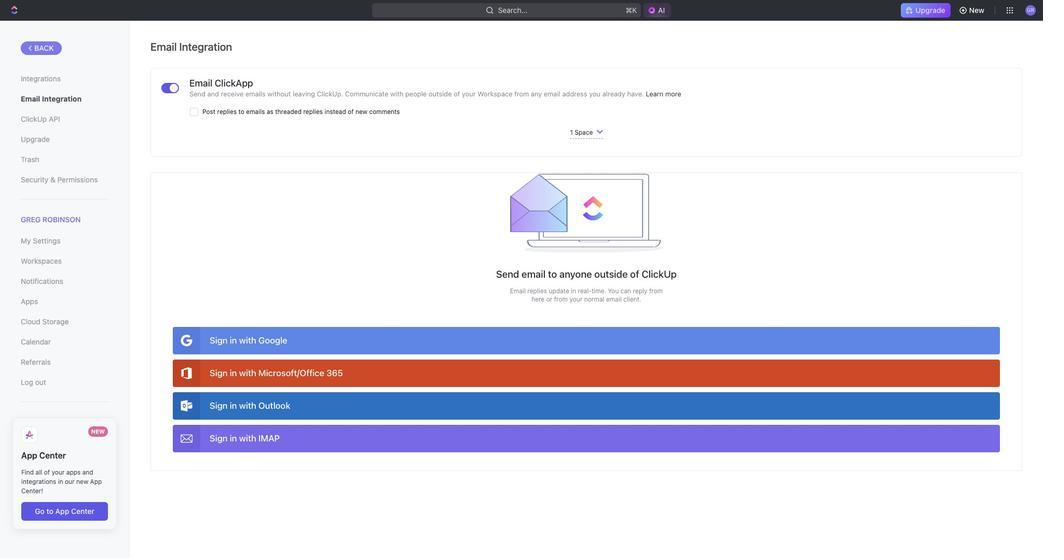 Task type: describe. For each thing, give the bounding box(es) containing it.
cloud storage
[[21, 318, 69, 327]]

google
[[258, 336, 287, 346]]

security
[[21, 175, 48, 184]]

search...
[[498, 6, 527, 15]]

sign in with google button
[[173, 327, 1000, 355]]

1 horizontal spatial integration
[[179, 40, 232, 53]]

back link
[[21, 42, 62, 55]]

0 horizontal spatial center
[[39, 452, 66, 461]]

in inside the find all of your apps and integrations in our new app center!
[[58, 479, 63, 486]]

email replies update in real-time. you can reply from here or from your normal email client.
[[510, 288, 663, 304]]

go
[[35, 508, 45, 516]]

sign in with google
[[210, 336, 287, 346]]

in for sign in with imap
[[230, 434, 237, 444]]

new inside button
[[969, 6, 984, 15]]

in for sign in with microsoft/office 365
[[230, 368, 237, 379]]

sign in with imap button
[[173, 426, 1000, 453]]

back
[[34, 44, 54, 52]]

people
[[405, 90, 427, 98]]

⌘k
[[625, 6, 637, 15]]

to for anyone
[[548, 269, 557, 280]]

365
[[327, 368, 343, 379]]

of inside 'email clickapp send and receive emails without leaving clickup. communicate with people outside of your workspace from any email address you already have. learn more'
[[454, 90, 460, 98]]

your inside the find all of your apps and integrations in our new app center!
[[52, 469, 65, 477]]

more
[[665, 90, 681, 98]]

you
[[589, 90, 600, 98]]

calendar link
[[21, 334, 108, 351]]

communicate
[[345, 90, 388, 98]]

apps
[[21, 297, 38, 306]]

microsoft/office
[[258, 368, 324, 379]]

update
[[549, 288, 569, 295]]

integrations link
[[21, 70, 108, 88]]

outside inside 'email clickapp send and receive emails without leaving clickup. communicate with people outside of your workspace from any email address you already have. learn more'
[[429, 90, 452, 98]]

in for sign in with google
[[230, 336, 237, 346]]

email integration link
[[21, 90, 108, 108]]

ai
[[658, 6, 665, 15]]

app inside button
[[55, 508, 69, 516]]

referrals
[[21, 358, 51, 367]]

you
[[608, 288, 619, 295]]

robinson
[[43, 215, 81, 224]]

find
[[21, 469, 34, 477]]

receive
[[221, 90, 244, 98]]

post
[[202, 108, 215, 116]]

&
[[50, 175, 55, 184]]

0 vertical spatial upgrade link
[[901, 3, 951, 18]]

clickup api link
[[21, 111, 108, 128]]

already
[[602, 90, 625, 98]]

apps
[[66, 469, 81, 477]]

our
[[65, 479, 75, 486]]

log
[[21, 378, 33, 387]]

my
[[21, 237, 31, 246]]

with for microsoft/office
[[239, 368, 256, 379]]

to for emails
[[239, 108, 244, 116]]

1 horizontal spatial email integration
[[150, 40, 232, 53]]

learn more link
[[646, 90, 681, 98]]

without
[[267, 90, 291, 98]]

greg robinson
[[21, 215, 81, 224]]

greg
[[21, 215, 41, 224]]

with for google
[[239, 336, 256, 346]]

notifications
[[21, 277, 63, 286]]

outlook
[[258, 401, 290, 412]]

1 vertical spatial upgrade link
[[21, 131, 108, 148]]

learn
[[646, 90, 663, 98]]

imap
[[258, 434, 280, 444]]

email inside 'email clickapp send and receive emails without leaving clickup. communicate with people outside of your workspace from any email address you already have. learn more'
[[544, 90, 560, 98]]

1 horizontal spatial upgrade
[[916, 6, 945, 15]]

can
[[621, 288, 631, 295]]

email inside 'email clickapp send and receive emails without leaving clickup. communicate with people outside of your workspace from any email address you already have. learn more'
[[189, 78, 212, 89]]

as
[[267, 108, 273, 116]]

0 horizontal spatial integration
[[42, 94, 82, 103]]

cloud
[[21, 318, 40, 327]]

post replies to emails as threaded replies instead of new comments
[[202, 108, 400, 116]]

trash link
[[21, 151, 108, 169]]

have.
[[627, 90, 644, 98]]

email inside email replies update in real-time. you can reply from here or from your normal email client.
[[510, 288, 526, 295]]

permissions
[[57, 175, 98, 184]]

workspace
[[478, 90, 513, 98]]

sign in with outlook button
[[173, 393, 1000, 420]]

security & permissions
[[21, 175, 98, 184]]

center!
[[21, 488, 43, 496]]

1 vertical spatial email
[[522, 269, 546, 280]]

email clickapp send and receive emails without leaving clickup. communicate with people outside of your workspace from any email address you already have. learn more
[[189, 78, 681, 98]]

sign in with microsoft/office 365
[[210, 368, 343, 379]]

integrations
[[21, 479, 56, 486]]

with inside 'email clickapp send and receive emails without leaving clickup. communicate with people outside of your workspace from any email address you already have. learn more'
[[390, 90, 403, 98]]

with for outlook
[[239, 401, 256, 412]]

log out
[[21, 378, 46, 387]]

instead
[[325, 108, 346, 116]]

app inside the find all of your apps and integrations in our new app center!
[[90, 479, 102, 486]]

sign for sign in with outlook
[[210, 401, 228, 412]]

leaving
[[293, 90, 315, 98]]

2 vertical spatial from
[[554, 296, 568, 304]]

and inside the find all of your apps and integrations in our new app center!
[[82, 469, 93, 477]]



Task type: locate. For each thing, give the bounding box(es) containing it.
2 vertical spatial to
[[46, 508, 53, 516]]

0 horizontal spatial upgrade link
[[21, 131, 108, 148]]

1 vertical spatial clickup
[[642, 269, 677, 280]]

outside up you
[[594, 269, 628, 280]]

log out link
[[21, 374, 108, 392]]

find all of your apps and integrations in our new app center!
[[21, 469, 102, 496]]

to right go
[[46, 508, 53, 516]]

gr button
[[1022, 2, 1039, 19]]

1 sign from the top
[[210, 336, 228, 346]]

replies inside email replies update in real-time. you can reply from here or from your normal email client.
[[527, 288, 547, 295]]

emails right receive
[[245, 90, 266, 98]]

out
[[35, 378, 46, 387]]

clickup up reply
[[642, 269, 677, 280]]

and right apps
[[82, 469, 93, 477]]

in left google
[[230, 336, 237, 346]]

of left workspace
[[454, 90, 460, 98]]

security & permissions link
[[21, 171, 108, 189]]

upgrade link left "new" button
[[901, 3, 951, 18]]

2 vertical spatial your
[[52, 469, 65, 477]]

new for of
[[355, 108, 368, 116]]

send inside 'email clickapp send and receive emails without leaving clickup. communicate with people outside of your workspace from any email address you already have. learn more'
[[189, 90, 205, 98]]

of up reply
[[630, 269, 639, 280]]

email integration
[[150, 40, 232, 53], [21, 94, 82, 103]]

0 horizontal spatial your
[[52, 469, 65, 477]]

calendar
[[21, 338, 51, 347]]

with left the imap
[[239, 434, 256, 444]]

1 vertical spatial and
[[82, 469, 93, 477]]

send email to anyone outside of clickup
[[496, 269, 677, 280]]

my settings
[[21, 237, 61, 246]]

center down "our"
[[71, 508, 94, 516]]

with left people
[[390, 90, 403, 98]]

in for sign in with outlook
[[230, 401, 237, 412]]

settings
[[33, 237, 61, 246]]

anyone
[[559, 269, 592, 280]]

sign in with microsoft/office 365 button
[[173, 360, 1000, 388]]

with
[[390, 90, 403, 98], [239, 336, 256, 346], [239, 368, 256, 379], [239, 401, 256, 412], [239, 434, 256, 444]]

1 horizontal spatial app
[[55, 508, 69, 516]]

1 vertical spatial send
[[496, 269, 519, 280]]

1 horizontal spatial replies
[[303, 108, 323, 116]]

integration down the integrations link
[[42, 94, 82, 103]]

go to app center
[[35, 508, 94, 516]]

1 horizontal spatial outside
[[594, 269, 628, 280]]

0 vertical spatial center
[[39, 452, 66, 461]]

app right go
[[55, 508, 69, 516]]

apps link
[[21, 293, 108, 311]]

1 horizontal spatial clickup
[[642, 269, 677, 280]]

0 vertical spatial send
[[189, 90, 205, 98]]

outside
[[429, 90, 452, 98], [594, 269, 628, 280]]

your left workspace
[[462, 90, 476, 98]]

in up sign in with imap
[[230, 401, 237, 412]]

1 vertical spatial new
[[76, 479, 88, 486]]

integration
[[179, 40, 232, 53], [42, 94, 82, 103]]

0 horizontal spatial send
[[189, 90, 205, 98]]

app center
[[21, 452, 66, 461]]

of
[[454, 90, 460, 98], [348, 108, 354, 116], [630, 269, 639, 280], [44, 469, 50, 477]]

workspaces
[[21, 257, 62, 266]]

sign for sign in with imap
[[210, 434, 228, 444]]

1 horizontal spatial new
[[969, 6, 984, 15]]

from inside 'email clickapp send and receive emails without leaving clickup. communicate with people outside of your workspace from any email address you already have. learn more'
[[514, 90, 529, 98]]

2 sign from the top
[[210, 368, 228, 379]]

sign for sign in with google
[[210, 336, 228, 346]]

here
[[532, 296, 545, 304]]

0 horizontal spatial clickup
[[21, 115, 47, 124]]

0 vertical spatial email integration
[[150, 40, 232, 53]]

your left apps
[[52, 469, 65, 477]]

integrations
[[21, 74, 61, 83]]

1 vertical spatial email integration
[[21, 94, 82, 103]]

0 vertical spatial your
[[462, 90, 476, 98]]

or
[[546, 296, 552, 304]]

0 vertical spatial new
[[355, 108, 368, 116]]

api
[[49, 115, 60, 124]]

your inside email replies update in real-time. you can reply from here or from your normal email client.
[[570, 296, 582, 304]]

0 horizontal spatial to
[[46, 508, 53, 516]]

1 horizontal spatial to
[[239, 108, 244, 116]]

normal
[[584, 296, 604, 304]]

to down receive
[[239, 108, 244, 116]]

to
[[239, 108, 244, 116], [548, 269, 557, 280], [46, 508, 53, 516]]

1 vertical spatial to
[[548, 269, 557, 280]]

of right the instead
[[348, 108, 354, 116]]

in
[[571, 288, 576, 295], [230, 336, 237, 346], [230, 368, 237, 379], [230, 401, 237, 412], [230, 434, 237, 444], [58, 479, 63, 486]]

from left the any
[[514, 90, 529, 98]]

2 horizontal spatial to
[[548, 269, 557, 280]]

new for our
[[76, 479, 88, 486]]

0 vertical spatial from
[[514, 90, 529, 98]]

app up the find
[[21, 452, 37, 461]]

integration up 'clickapp'
[[179, 40, 232, 53]]

replies for post
[[217, 108, 237, 116]]

email
[[544, 90, 560, 98], [522, 269, 546, 280], [606, 296, 622, 304]]

trash
[[21, 155, 39, 164]]

4 sign from the top
[[210, 434, 228, 444]]

1 space
[[570, 129, 593, 136]]

sign in with outlook
[[210, 401, 290, 412]]

app right "our"
[[90, 479, 102, 486]]

1 horizontal spatial new
[[355, 108, 368, 116]]

upgrade left "new" button
[[916, 6, 945, 15]]

0 horizontal spatial and
[[82, 469, 93, 477]]

0 vertical spatial emails
[[245, 90, 266, 98]]

reply
[[633, 288, 647, 295]]

in down sign in with google
[[230, 368, 237, 379]]

my settings link
[[21, 233, 108, 250]]

clickapp
[[215, 78, 253, 89]]

new inside the find all of your apps and integrations in our new app center!
[[76, 479, 88, 486]]

all
[[36, 469, 42, 477]]

0 vertical spatial to
[[239, 108, 244, 116]]

0 horizontal spatial replies
[[217, 108, 237, 116]]

emails left as
[[246, 108, 265, 116]]

in inside email replies update in real-time. you can reply from here or from your normal email client.
[[571, 288, 576, 295]]

0 vertical spatial app
[[21, 452, 37, 461]]

0 horizontal spatial new
[[76, 479, 88, 486]]

clickup api
[[21, 115, 60, 124]]

1 horizontal spatial center
[[71, 508, 94, 516]]

2 horizontal spatial from
[[649, 288, 663, 295]]

emails
[[245, 90, 266, 98], [246, 108, 265, 116]]

center
[[39, 452, 66, 461], [71, 508, 94, 516]]

email
[[150, 40, 177, 53], [189, 78, 212, 89], [21, 94, 40, 103], [510, 288, 526, 295]]

1 vertical spatial app
[[90, 479, 102, 486]]

2 vertical spatial app
[[55, 508, 69, 516]]

upgrade
[[916, 6, 945, 15], [21, 135, 50, 144]]

app
[[21, 452, 37, 461], [90, 479, 102, 486], [55, 508, 69, 516]]

0 vertical spatial integration
[[179, 40, 232, 53]]

with left google
[[239, 336, 256, 346]]

client.
[[623, 296, 641, 304]]

with for imap
[[239, 434, 256, 444]]

threaded
[[275, 108, 302, 116]]

1 horizontal spatial and
[[207, 90, 219, 98]]

0 vertical spatial upgrade
[[916, 6, 945, 15]]

clickup.
[[317, 90, 343, 98]]

center inside button
[[71, 508, 94, 516]]

1 horizontal spatial your
[[462, 90, 476, 98]]

1 horizontal spatial from
[[554, 296, 568, 304]]

1 horizontal spatial send
[[496, 269, 519, 280]]

0 vertical spatial email
[[544, 90, 560, 98]]

your down real-
[[570, 296, 582, 304]]

sign for sign in with microsoft/office 365
[[210, 368, 228, 379]]

replies right post
[[217, 108, 237, 116]]

clickup left api
[[21, 115, 47, 124]]

to up 'update'
[[548, 269, 557, 280]]

notifications link
[[21, 273, 108, 291]]

real-
[[578, 288, 592, 295]]

new
[[969, 6, 984, 15], [91, 429, 105, 436]]

2 horizontal spatial app
[[90, 479, 102, 486]]

with left outlook on the left of page
[[239, 401, 256, 412]]

ai button
[[644, 3, 671, 18]]

0 vertical spatial clickup
[[21, 115, 47, 124]]

in left "our"
[[58, 479, 63, 486]]

0 horizontal spatial email integration
[[21, 94, 82, 103]]

email inside email replies update in real-time. you can reply from here or from your normal email client.
[[606, 296, 622, 304]]

0 vertical spatial outside
[[429, 90, 452, 98]]

in left real-
[[571, 288, 576, 295]]

comments
[[369, 108, 400, 116]]

1 vertical spatial upgrade
[[21, 135, 50, 144]]

and inside 'email clickapp send and receive emails without leaving clickup. communicate with people outside of your workspace from any email address you already have. learn more'
[[207, 90, 219, 98]]

emails inside 'email clickapp send and receive emails without leaving clickup. communicate with people outside of your workspace from any email address you already have. learn more'
[[245, 90, 266, 98]]

sign
[[210, 336, 228, 346], [210, 368, 228, 379], [210, 401, 228, 412], [210, 434, 228, 444]]

1 horizontal spatial upgrade link
[[901, 3, 951, 18]]

and up post
[[207, 90, 219, 98]]

1
[[570, 129, 573, 136]]

0 vertical spatial new
[[969, 6, 984, 15]]

new right "our"
[[76, 479, 88, 486]]

1 vertical spatial emails
[[246, 108, 265, 116]]

from right reply
[[649, 288, 663, 295]]

email down you
[[606, 296, 622, 304]]

2 horizontal spatial your
[[570, 296, 582, 304]]

0 horizontal spatial upgrade
[[21, 135, 50, 144]]

of right all
[[44, 469, 50, 477]]

address
[[562, 90, 587, 98]]

outside right people
[[429, 90, 452, 98]]

any
[[531, 90, 542, 98]]

center up all
[[39, 452, 66, 461]]

2 vertical spatial email
[[606, 296, 622, 304]]

new button
[[955, 2, 991, 19]]

1 vertical spatial your
[[570, 296, 582, 304]]

new down communicate
[[355, 108, 368, 116]]

replies up here
[[527, 288, 547, 295]]

1 vertical spatial outside
[[594, 269, 628, 280]]

email up here
[[522, 269, 546, 280]]

1 vertical spatial integration
[[42, 94, 82, 103]]

0 vertical spatial and
[[207, 90, 219, 98]]

0 horizontal spatial outside
[[429, 90, 452, 98]]

space
[[575, 129, 593, 136]]

new
[[355, 108, 368, 116], [76, 479, 88, 486]]

gr
[[1027, 7, 1034, 13]]

0 horizontal spatial app
[[21, 452, 37, 461]]

and
[[207, 90, 219, 98], [82, 469, 93, 477]]

with down sign in with google
[[239, 368, 256, 379]]

of inside the find all of your apps and integrations in our new app center!
[[44, 469, 50, 477]]

in left the imap
[[230, 434, 237, 444]]

1 vertical spatial center
[[71, 508, 94, 516]]

0 horizontal spatial from
[[514, 90, 529, 98]]

replies for email
[[527, 288, 547, 295]]

to inside button
[[46, 508, 53, 516]]

replies down leaving
[[303, 108, 323, 116]]

go to app center button
[[21, 503, 108, 521]]

0 horizontal spatial new
[[91, 429, 105, 436]]

cloud storage link
[[21, 314, 108, 331]]

from down 'update'
[[554, 296, 568, 304]]

workspaces link
[[21, 253, 108, 270]]

upgrade link up trash link
[[21, 131, 108, 148]]

email right the any
[[544, 90, 560, 98]]

sign in with imap
[[210, 434, 280, 444]]

1 vertical spatial new
[[91, 429, 105, 436]]

your inside 'email clickapp send and receive emails without leaving clickup. communicate with people outside of your workspace from any email address you already have. learn more'
[[462, 90, 476, 98]]

1 vertical spatial from
[[649, 288, 663, 295]]

2 horizontal spatial replies
[[527, 288, 547, 295]]

upgrade down clickup api
[[21, 135, 50, 144]]

3 sign from the top
[[210, 401, 228, 412]]



Task type: vqa. For each thing, say whether or not it's contained in the screenshot.
the leftmost "in"
no



